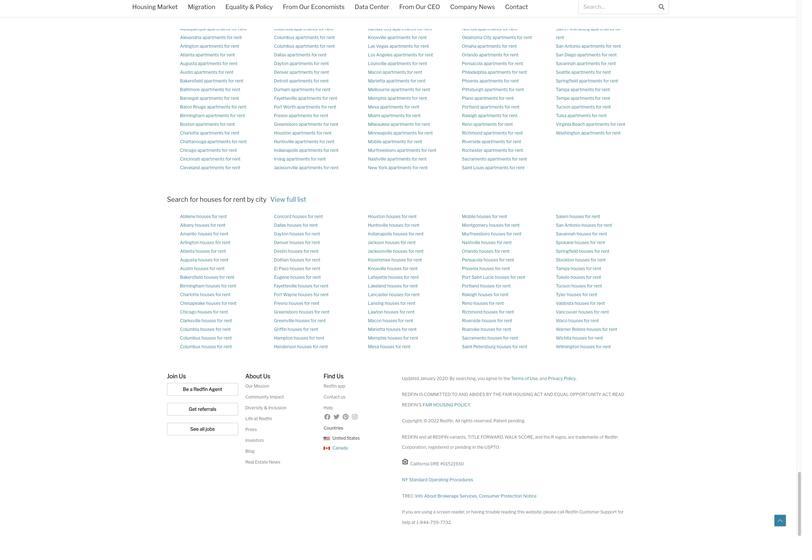 Task type: vqa. For each thing, say whether or not it's contained in the screenshot.
middle bath
no



Task type: describe. For each thing, give the bounding box(es) containing it.
apartments down sacramento apartments for rent link
[[485, 165, 509, 170]]

and up corporation,
[[419, 434, 427, 440]]

apartments down 'atlanta apartments for rent' link
[[198, 61, 222, 66]]

griffin
[[274, 326, 287, 332]]

columbus down clarksville
[[180, 335, 201, 341]]

riverside inside mobile houses for rent montgomery houses for rent murfreesboro houses for rent nashville houses for rent orlando houses for rent pensacola houses for rent phoenix houses for rent port saint lucie houses for rent portland houses for rent raleigh houses for rent reno houses for rent richmond houses for rent riverside houses for rent roanoke houses for rent sacramento houses for rent saint petersburg houses for rent
[[462, 318, 481, 323]]

chattanooga apartments for rent link
[[180, 139, 247, 144]]

0 vertical spatial the
[[504, 376, 511, 381]]

irving apartments for rent link
[[274, 156, 326, 162]]

lancaster houses for rent link
[[368, 292, 420, 297]]

from our economists link
[[278, 0, 350, 15]]

bakersfield inside albuquerque apartments for rent alexandria apartments for rent arlington apartments for rent atlanta apartments for rent augusta apartments for rent austin apartments for rent bakersfield apartments for rent baltimore apartments for rent barnegat apartments for rent baton rouge apartments for rent birmingham apartments for rent boston apartments for rent charlotte apartments for rent chattanooga apartments for rent chicago apartments for rent cincinnati apartments for rent cleveland apartments for rent
[[180, 78, 203, 83]]

apartments up new york apartments for rent link
[[387, 156, 411, 162]]

atlanta houses for rent link
[[180, 248, 226, 254]]

columbia inside "columbia apartments for rent columbus apartments for rent columbus apartments for rent dallas apartments for rent dayton apartments for rent denver apartments for rent detroit apartments for rent durham apartments for rent fayetteville apartments for rent fort worth apartments for rent fresno apartments for rent greensboro apartments for rent houston apartments for rent huntsville apartments for rent indianapolis apartments for rent irving apartments for rent jacksonville apartments for rent"
[[274, 26, 293, 31]]

redfin down the diversity & inclusion button
[[259, 416, 272, 421]]

apartments down savannah apartments for rent link
[[572, 69, 595, 75]]

springfield inside saint petersburg apartments for rent san antonio apartments for rent san diego apartments for rent savannah apartments for rent seattle apartments for rent springfield apartments for rent tampa apartments for rent tempe apartments for rent tucson apartments for rent tulsa apartments for rent virginia beach apartments for rent washington apartments for rent
[[556, 78, 578, 83]]

apartments down san diego apartments for rent link
[[577, 61, 600, 66]]

Search... search field
[[579, 0, 655, 14]]

policy
[[455, 402, 470, 407]]

apartments up washington apartments for rent link
[[586, 121, 610, 127]]

apartments up dayton apartments for rent link at the top left
[[287, 52, 311, 57]]

redfin for redfin and all redfin variants, title forward, walk score, and the r logos, are trademarks of redfin corporation, registered or pending in the uspto.
[[402, 434, 418, 440]]

1 horizontal spatial full
[[287, 196, 296, 203]]

reno apartments for rent link
[[462, 121, 513, 127]]

apartments down irving apartments for rent link
[[299, 165, 323, 170]]

get
[[189, 406, 197, 412]]

notice
[[523, 493, 537, 499]]

columbus up dallas apartments for rent link
[[274, 43, 295, 49]]

apartments up las vegas apartments for rent link
[[387, 35, 411, 40]]

apartments down detroit apartments for rent 'link'
[[291, 87, 315, 92]]

fair inside redfin is committed to and abides by the fair housing act and equal opportunity act. read redfin's
[[503, 392, 512, 397]]

2 vertical spatial the
[[477, 445, 484, 450]]

cincinnati apartments for rent link
[[180, 156, 241, 162]]

apartments up the nashville apartments for rent link
[[397, 147, 421, 153]]

nashville inside kansas city apartments for rent knoxville apartments for rent las vegas apartments for rent los angeles apartments for rent louisville apartments for rent macon apartments for rent marietta apartments for rent melbourne apartments for rent memphis apartments for rent mesa apartments for rent miami apartments for rent milwaukee apartments for rent minneapolis apartments for rent mobile apartments for rent murfreesboro apartments for rent nashville apartments for rent new york apartments for rent
[[368, 156, 387, 162]]

fort inside "columbia apartments for rent columbus apartments for rent columbus apartments for rent dallas apartments for rent dayton apartments for rent denver apartments for rent detroit apartments for rent durham apartments for rent fayetteville apartments for rent fort worth apartments for rent fresno apartments for rent greensboro apartments for rent houston apartments for rent huntsville apartments for rent indianapolis apartments for rent irving apartments for rent jacksonville apartments for rent"
[[274, 104, 282, 109]]

apartments down baltimore apartments for rent link
[[200, 95, 223, 101]]

apartments up san diego apartments for rent link
[[582, 43, 605, 49]]

apartments up detroit apartments for rent 'link'
[[290, 69, 313, 75]]

are inside if you are using a screen reader, or having trouble reading this website, please call redfin customer support for help at 1-844-759-7732.
[[414, 509, 421, 515]]

bakersfield houses for rent link
[[180, 274, 234, 280]]

apartments down norfolk apartments for rent link
[[493, 35, 516, 40]]

memphis inside houston houses for rent huntsville houses for rent indianapolis houses for rent jackson houses for rent jacksonville houses for rent kissimmee houses for rent knoxville houses for rent lafayette houses for rent lakeland houses for rent lancaster houses for rent lansing houses for rent lawton houses for rent macon houses for rent marietta houses for rent memphis houses for rent mesa houses for rent
[[368, 335, 387, 341]]

redfin up registered at the right
[[433, 434, 449, 440]]

columbus down columbia apartments for rent link
[[274, 35, 295, 40]]

apartments down fort worth apartments for rent link
[[289, 113, 312, 118]]

apartments up minneapolis apartments for rent link at top
[[391, 121, 414, 127]]

redfin inside redfin and all redfin variants, title forward, walk score, and the r logos, are trademarks of redfin corporation, registered or pending in the uspto.
[[605, 434, 618, 440]]

apartments up rochester apartments for rent link
[[482, 139, 505, 144]]

redfin app
[[324, 383, 345, 389]]

all inside redfin and all redfin variants, title forward, walk score, and the r logos, are trademarks of redfin corporation, registered or pending in the uspto.
[[428, 434, 432, 440]]

1 vertical spatial city
[[256, 196, 267, 203]]

seattle apartments for rent link
[[556, 69, 611, 75]]

lancaster
[[368, 292, 388, 297]]

denver inside "columbia apartments for rent columbus apartments for rent columbus apartments for rent dallas apartments for rent dayton apartments for rent denver apartments for rent detroit apartments for rent durham apartments for rent fayetteville apartments for rent fort worth apartments for rent fresno apartments for rent greensboro apartments for rent houston apartments for rent huntsville apartments for rent indianapolis apartments for rent irving apartments for rent jacksonville apartments for rent"
[[274, 69, 289, 75]]

instagram image
[[352, 414, 358, 420]]

apartments down mesa apartments for rent link
[[381, 113, 405, 118]]

apartments up indianapolis apartments for rent link
[[295, 139, 319, 144]]

by
[[486, 392, 492, 397]]

apartments down "from our economists" link
[[294, 26, 318, 31]]

0 horizontal spatial of
[[525, 376, 529, 381]]

apartments down albuquerque apartments for rent link
[[202, 35, 226, 40]]

raleigh inside norfolk apartments for rent oklahoma city apartments for rent omaha apartments for rent orlando apartments for rent pensacola apartments for rent philadelphia apartments for rent phoenix apartments for rent pittsburgh apartments for rent plano apartments for rent portland apartments for rent raleigh apartments for rent reno apartments for rent richmond apartments for rent riverside apartments for rent rochester apartments for rent sacramento apartments for rent saint louis apartments for rent
[[462, 113, 477, 118]]

tampa apartments for rent link
[[556, 87, 610, 92]]

0 horizontal spatial list
[[287, 8, 296, 16]]

and right use in the bottom of the page
[[540, 376, 547, 381]]

destin houses for rent link
[[274, 248, 319, 254]]

our for economists
[[299, 3, 310, 10]]

us for join
[[179, 373, 186, 380]]

committed
[[424, 392, 451, 397]]

huntsville inside houston houses for rent huntsville houses for rent indianapolis houses for rent jackson houses for rent jacksonville houses for rent kissimmee houses for rent knoxville houses for rent lafayette houses for rent lakeland houses for rent lancaster houses for rent lansing houses for rent lawton houses for rent macon houses for rent marietta houses for rent memphis houses for rent mesa houses for rent
[[368, 222, 388, 228]]

apartments up jacksonville apartments for rent link
[[287, 156, 310, 162]]

apartments up knoxville apartments for rent link
[[393, 26, 416, 31]]

bakersfield apartments for rent link
[[180, 78, 243, 83]]

apartments down cincinnati apartments for rent link
[[201, 165, 224, 170]]

apartments up "charlotte apartments for rent" link
[[196, 121, 219, 127]]

augusta inside albuquerque apartments for rent alexandria apartments for rent arlington apartments for rent atlanta apartments for rent augusta apartments for rent austin apartments for rent bakersfield apartments for rent baltimore apartments for rent barnegat apartments for rent baton rouge apartments for rent birmingham apartments for rent boston apartments for rent charlotte apartments for rent chattanooga apartments for rent chicago apartments for rent cincinnati apartments for rent cleveland apartments for rent
[[180, 61, 197, 66]]

greensboro houses for rent link
[[274, 309, 330, 314]]

privacy
[[548, 376, 563, 381]]

contact for contact
[[505, 3, 528, 10]]

worth
[[283, 104, 296, 109]]

apartments down melbourne apartments for rent link
[[388, 95, 411, 101]]

columbus down columbia houses for rent link
[[180, 344, 201, 349]]

1 vertical spatial about
[[424, 493, 437, 499]]

rouge
[[193, 104, 206, 109]]

wichita
[[556, 335, 572, 341]]

search for search for houses for rent by city view full list
[[167, 196, 188, 203]]

huntsville inside "columbia apartments for rent columbus apartments for rent columbus apartments for rent dallas apartments for rent dayton apartments for rent denver apartments for rent detroit apartments for rent durham apartments for rent fayetteville apartments for rent fort worth apartments for rent fresno apartments for rent greensboro apartments for rent houston apartments for rent huntsville apartments for rent indianapolis apartments for rent irving apartments for rent jacksonville apartments for rent"
[[274, 139, 294, 144]]

las vegas apartments for rent link
[[368, 43, 429, 49]]

is
[[419, 392, 423, 397]]

contact us link
[[324, 394, 346, 399]]

sacramento inside mobile houses for rent montgomery houses for rent murfreesboro houses for rent nashville houses for rent orlando houses for rent pensacola houses for rent phoenix houses for rent port saint lucie houses for rent portland houses for rent raleigh houses for rent reno houses for rent richmond houses for rent riverside houses for rent roanoke houses for rent sacramento houses for rent saint petersburg houses for rent
[[462, 335, 487, 341]]

apartments down baton rouge apartments for rent link
[[206, 113, 229, 118]]

you inside if you are using a screen reader, or having trouble reading this website, please call redfin customer support for help at 1-844-759-7732.
[[406, 509, 413, 515]]

apartments up "cleveland apartments for rent" link
[[201, 156, 225, 162]]

apartments down the nashville apartments for rent link
[[388, 165, 412, 170]]

city inside norfolk apartments for rent oklahoma city apartments for rent omaha apartments for rent orlando apartments for rent pensacola apartments for rent philadelphia apartments for rent phoenix apartments for rent pittsburgh apartments for rent plano apartments for rent portland apartments for rent raleigh apartments for rent reno apartments for rent richmond apartments for rent riverside apartments for rent rochester apartments for rent sacramento apartments for rent saint louis apartments for rent
[[484, 35, 492, 40]]

search for search for apartments by city view full list
[[167, 8, 188, 16]]

ny standard operating procedures
[[402, 477, 473, 482]]

apartments up philadelphia apartments for rent link
[[484, 61, 507, 66]]

alexandria
[[180, 35, 202, 40]]

ny
[[402, 477, 408, 482]]

irving
[[274, 156, 286, 162]]

of inside redfin and all redfin variants, title forward, walk score, and the r logos, are trademarks of redfin corporation, registered or pending in the uspto.
[[600, 434, 604, 440]]

bakersfield inside the abilene houses for rent albany houses for rent amarillo houses for rent arlington houses for rent atlanta houses for rent augusta houses for rent austin houses for rent bakersfield houses for rent birmingham houses for rent charlotte houses for rent chesapeake houses for rent chicago houses for rent clarksville houses for rent columbia houses for rent columbus houses for rent columbus houses for rent
[[180, 274, 203, 280]]

apartments down las vegas apartments for rent link
[[394, 52, 417, 57]]

boston apartments for rent link
[[180, 121, 235, 127]]

sacramento apartments for rent link
[[462, 156, 527, 162]]

view full list link for view
[[270, 196, 306, 203]]

apartments up chattanooga apartments for rent link
[[200, 130, 224, 136]]

memphis inside kansas city apartments for rent knoxville apartments for rent las vegas apartments for rent los angeles apartments for rent louisville apartments for rent macon apartments for rent marietta apartments for rent melbourne apartments for rent memphis apartments for rent mesa apartments for rent miami apartments for rent milwaukee apartments for rent minneapolis apartments for rent mobile apartments for rent murfreesboro apartments for rent nashville apartments for rent new york apartments for rent
[[368, 95, 387, 101]]

apartments up portland apartments for rent 'link'
[[475, 95, 498, 101]]

at inside if you are using a screen reader, or having trouble reading this website, please call redfin customer support for help at 1-844-759-7732.
[[412, 520, 416, 525]]

alexandria apartments for rent link
[[180, 35, 242, 40]]

ceo
[[428, 3, 440, 10]]

nashville houses for rent link
[[462, 240, 512, 245]]

apartments up denver apartments for rent link
[[290, 61, 313, 66]]

redfin for redfin is committed to and abides by the fair housing act and equal opportunity act. read redfin's
[[402, 392, 418, 397]]

lakeland houses for rent link
[[368, 283, 418, 288]]

redfin inside join us be a redfin agent
[[194, 386, 208, 392]]

apartments up fort worth apartments for rent link
[[298, 95, 322, 101]]

knoxville inside kansas city apartments for rent knoxville apartments for rent las vegas apartments for rent los angeles apartments for rent louisville apartments for rent macon apartments for rent marietta apartments for rent melbourne apartments for rent memphis apartments for rent mesa apartments for rent miami apartments for rent milwaukee apartments for rent minneapolis apartments for rent mobile apartments for rent murfreesboro apartments for rent nashville apartments for rent new york apartments for rent
[[368, 35, 386, 40]]

apartments down raleigh apartments for rent link in the right top of the page
[[474, 121, 497, 127]]

apartments down augusta apartments for rent link
[[194, 69, 218, 75]]

pensacola houses for rent link
[[462, 257, 514, 262]]

see all jobs link
[[167, 423, 238, 435]]

search for apartments by city view full list
[[167, 8, 296, 16]]

0 vertical spatial all
[[200, 426, 205, 432]]

redfin inside if you are using a screen reader, or having trouble reading this website, please call redfin customer support for help at 1-844-759-7732.
[[566, 509, 579, 515]]

apartments down huntsville apartments for rent link at left top
[[299, 147, 323, 153]]

savannah houses for rent link
[[556, 231, 607, 236]]

lawton
[[368, 309, 383, 314]]

marietta inside kansas city apartments for rent knoxville apartments for rent las vegas apartments for rent los angeles apartments for rent louisville apartments for rent macon apartments for rent marietta apartments for rent melbourne apartments for rent memphis apartments for rent mesa apartments for rent miami apartments for rent milwaukee apartments for rent minneapolis apartments for rent mobile apartments for rent murfreesboro apartments for rent nashville apartments for rent new york apartments for rent
[[368, 78, 385, 83]]

us flag image
[[324, 437, 331, 440]]

trec:
[[402, 493, 414, 499]]

0 horizontal spatial housing
[[434, 402, 454, 407]]

mesa inside kansas city apartments for rent knoxville apartments for rent las vegas apartments for rent los angeles apartments for rent louisville apartments for rent macon apartments for rent marietta apartments for rent melbourne apartments for rent memphis apartments for rent mesa apartments for rent miami apartments for rent milwaukee apartments for rent minneapolis apartments for rent mobile apartments for rent murfreesboro apartments for rent nashville apartments for rent new york apartments for rent
[[368, 104, 379, 109]]

indianapolis inside "columbia apartments for rent columbus apartments for rent columbus apartments for rent dallas apartments for rent dayton apartments for rent denver apartments for rent detroit apartments for rent durham apartments for rent fayetteville apartments for rent fort worth apartments for rent fresno apartments for rent greensboro apartments for rent houston apartments for rent huntsville apartments for rent indianapolis apartments for rent irving apartments for rent jacksonville apartments for rent"
[[274, 147, 298, 153]]

1 horizontal spatial news
[[479, 3, 495, 10]]

redfin down find
[[324, 383, 337, 389]]

dayton inside concord houses for rent dallas houses for rent dayton houses for rent denver houses for rent destin houses for rent dothan houses for rent el paso houses for rent eugene houses for rent fayetteville houses for rent fort wayne houses for rent fresno houses for rent greensboro houses for rent greenville houses for rent griffin houses for rent hampton houses for rent henderson houses for rent
[[274, 231, 289, 236]]

arlington apartments for rent link
[[180, 43, 239, 49]]

apartments up orlando apartments for rent link
[[478, 43, 501, 49]]

paso
[[279, 266, 289, 271]]

baltimore apartments for rent link
[[180, 87, 240, 92]]

cincinnati
[[180, 156, 200, 162]]

apartments up tempe apartments for rent link
[[571, 87, 594, 92]]

from for from our economists
[[283, 3, 298, 10]]

apartments up pittsburgh apartments for rent link
[[480, 78, 503, 83]]

san diego apartments for rent link
[[556, 52, 617, 57]]

2 and from the left
[[544, 392, 554, 397]]

screen
[[437, 509, 451, 515]]

0 horizontal spatial our
[[245, 383, 253, 389]]

reno inside mobile houses for rent montgomery houses for rent murfreesboro houses for rent nashville houses for rent orlando houses for rent pensacola houses for rent phoenix houses for rent port saint lucie houses for rent portland houses for rent raleigh houses for rent reno houses for rent richmond houses for rent riverside houses for rent roanoke houses for rent sacramento houses for rent saint petersburg houses for rent
[[462, 300, 473, 306]]

apartments down "seattle apartments for rent" 'link'
[[579, 78, 603, 83]]

1 horizontal spatial by
[[247, 196, 254, 203]]

tyler
[[556, 292, 566, 297]]

kissimmee houses for rent link
[[368, 257, 422, 262]]

apartments up miami apartments for rent link
[[380, 104, 404, 109]]

0 horizontal spatial ,
[[477, 493, 478, 499]]

fort inside concord houses for rent dallas houses for rent dayton houses for rent denver houses for rent destin houses for rent dothan houses for rent el paso houses for rent eugene houses for rent fayetteville houses for rent fort wayne houses for rent fresno houses for rent greensboro houses for rent greenville houses for rent griffin houses for rent hampton houses for rent henderson houses for rent
[[274, 292, 282, 297]]

and right "score," on the right bottom
[[535, 434, 543, 440]]

apartments up sacramento apartments for rent link
[[484, 147, 507, 153]]

greensboro inside "columbia apartments for rent columbus apartments for rent columbus apartments for rent dallas apartments for rent dayton apartments for rent denver apartments for rent detroit apartments for rent durham apartments for rent fayetteville apartments for rent fort worth apartments for rent fresno apartments for rent greensboro apartments for rent houston apartments for rent huntsville apartments for rent indianapolis apartments for rent irving apartments for rent jacksonville apartments for rent"
[[274, 121, 298, 127]]

saint petersburg houses for rent link
[[462, 344, 528, 349]]

contact for contact us
[[324, 394, 340, 399]]

savannah inside saint petersburg apartments for rent san antonio apartments for rent san diego apartments for rent savannah apartments for rent seattle apartments for rent springfield apartments for rent tampa apartments for rent tempe apartments for rent tucson apartments for rent tulsa apartments for rent virginia beach apartments for rent washington apartments for rent
[[556, 61, 576, 66]]

or inside if you are using a screen reader, or having trouble reading this website, please call redfin customer support for help at 1-844-759-7732.
[[466, 509, 471, 515]]

apartments up huntsville apartments for rent link at left top
[[292, 130, 316, 136]]

springfield apartments for rent link
[[556, 78, 619, 83]]

2 columbus apartments for rent link from the top
[[274, 43, 335, 49]]

apartments down "charlotte apartments for rent" link
[[207, 139, 231, 144]]

to
[[452, 392, 458, 397]]

arlington houses for rent link
[[180, 240, 230, 245]]

apartments up houston apartments for rent link
[[299, 121, 323, 127]]

saint down roanoke
[[462, 344, 473, 349]]

fayetteville houses for rent link
[[274, 283, 329, 288]]

0 horizontal spatial about
[[245, 373, 262, 380]]

jacksonville inside houston houses for rent huntsville houses for rent indianapolis houses for rent jackson houses for rent jacksonville houses for rent kissimmee houses for rent knoxville houses for rent lafayette houses for rent lakeland houses for rent lancaster houses for rent lansing houses for rent lawton houses for rent macon houses for rent marietta houses for rent memphis houses for rent mesa houses for rent
[[368, 248, 392, 254]]

0 vertical spatial city
[[245, 8, 256, 16]]

abilene houses for rent link
[[180, 214, 227, 219]]

charlotte inside albuquerque apartments for rent alexandria apartments for rent arlington apartments for rent atlanta apartments for rent augusta apartments for rent austin apartments for rent bakersfield apartments for rent baltimore apartments for rent barnegat apartments for rent baton rouge apartments for rent birmingham apartments for rent boston apartments for rent charlotte apartments for rent chattanooga apartments for rent chicago apartments for rent cincinnati apartments for rent cleveland apartments for rent
[[180, 130, 199, 136]]

canada link
[[324, 445, 348, 451]]

san antonio houses for rent link
[[556, 222, 612, 228]]

by
[[450, 376, 455, 381]]

augusta houses for rent link
[[180, 257, 229, 262]]

city inside kansas city apartments for rent knoxville apartments for rent las vegas apartments for rent los angeles apartments for rent louisville apartments for rent macon apartments for rent marietta apartments for rent melbourne apartments for rent memphis apartments for rent mesa apartments for rent miami apartments for rent milwaukee apartments for rent minneapolis apartments for rent mobile apartments for rent murfreesboro apartments for rent nashville apartments for rent new york apartments for rent
[[384, 26, 392, 31]]

registered
[[428, 445, 449, 450]]

detroit
[[274, 78, 288, 83]]

be
[[183, 386, 189, 392]]

richmond inside norfolk apartments for rent oklahoma city apartments for rent omaha apartments for rent orlando apartments for rent pensacola apartments for rent philadelphia apartments for rent phoenix apartments for rent pittsburgh apartments for rent plano apartments for rent portland apartments for rent raleigh apartments for rent reno apartments for rent richmond apartments for rent riverside apartments for rent rochester apartments for rent sacramento apartments for rent saint louis apartments for rent
[[462, 130, 483, 136]]

tucson apartments for rent link
[[556, 104, 611, 109]]

birmingham houses for rent link
[[180, 283, 236, 288]]

0 vertical spatial ,
[[538, 376, 539, 381]]

0 horizontal spatial .
[[470, 402, 471, 407]]

apartments up riverside apartments for rent link
[[484, 130, 507, 136]]

diversity & inclusion button
[[245, 405, 287, 410]]

standard
[[409, 477, 428, 482]]

a inside join us be a redfin agent
[[190, 386, 193, 392]]

apartments down minneapolis apartments for rent link at top
[[383, 139, 406, 144]]

blog button
[[245, 448, 255, 454]]

apartments up birmingham apartments for rent link
[[207, 104, 231, 109]]

orlando inside norfolk apartments for rent oklahoma city apartments for rent omaha apartments for rent orlando apartments for rent pensacola apartments for rent philadelphia apartments for rent phoenix apartments for rent pittsburgh apartments for rent plano apartments for rent portland apartments for rent raleigh apartments for rent reno apartments for rent richmond apartments for rent riverside apartments for rent rochester apartments for rent sacramento apartments for rent saint louis apartments for rent
[[462, 52, 478, 57]]

apartments down san antonio apartments for rent link
[[578, 52, 601, 57]]

& for equality
[[250, 3, 255, 10]]

york
[[378, 165, 387, 170]]

salem
[[556, 214, 569, 219]]

1 vertical spatial the
[[544, 434, 550, 440]]

0 vertical spatial at
[[254, 416, 258, 421]]

apartments up cincinnati apartments for rent link
[[198, 147, 221, 153]]

arlington inside albuquerque apartments for rent alexandria apartments for rent arlington apartments for rent atlanta apartments for rent augusta apartments for rent austin apartments for rent bakersfield apartments for rent baltimore apartments for rent barnegat apartments for rent baton rouge apartments for rent birmingham apartments for rent boston apartments for rent charlotte apartments for rent chattanooga apartments for rent chicago apartments for rent cincinnati apartments for rent cleveland apartments for rent
[[180, 43, 199, 49]]

opportunity
[[570, 392, 602, 397]]

tucson inside saint petersburg apartments for rent san antonio apartments for rent san diego apartments for rent savannah apartments for rent seattle apartments for rent springfield apartments for rent tampa apartments for rent tempe apartments for rent tucson apartments for rent tulsa apartments for rent virginia beach apartments for rent washington apartments for rent
[[556, 104, 571, 109]]

1 san from the top
[[556, 43, 564, 49]]

baltimore
[[180, 87, 200, 92]]

albuquerque
[[180, 26, 206, 31]]

us for about
[[263, 373, 270, 380]]

2 columbus houses for rent link from the top
[[180, 344, 232, 349]]

hampton
[[274, 335, 293, 341]]

company news
[[450, 3, 495, 10]]

apartments down 'virginia beach apartments for rent' link
[[581, 130, 605, 136]]

greensboro inside concord houses for rent dallas houses for rent dayton houses for rent denver houses for rent destin houses for rent dothan houses for rent el paso houses for rent eugene houses for rent fayetteville houses for rent fort wayne houses for rent fresno houses for rent greensboro houses for rent greenville houses for rent griffin houses for rent hampton houses for rent henderson houses for rent
[[274, 309, 298, 314]]

portland houses for rent link
[[462, 283, 511, 288]]

fort wayne houses for rent link
[[274, 292, 329, 297]]

fayetteville inside "columbia apartments for rent columbus apartments for rent columbus apartments for rent dallas apartments for rent dayton apartments for rent denver apartments for rent detroit apartments for rent durham apartments for rent fayetteville apartments for rent fort worth apartments for rent fresno apartments for rent greensboro apartments for rent houston apartments for rent huntsville apartments for rent indianapolis apartments for rent irving apartments for rent jacksonville apartments for rent"
[[274, 95, 297, 101]]

apartments down pensacola apartments for rent link
[[488, 69, 511, 75]]

fayetteville inside concord houses for rent dallas houses for rent dayton houses for rent denver houses for rent destin houses for rent dothan houses for rent el paso houses for rent eugene houses for rent fayetteville houses for rent fort wayne houses for rent fresno houses for rent greensboro houses for rent greenville houses for rent griffin houses for rent hampton houses for rent henderson houses for rent
[[274, 283, 297, 288]]

birmingham inside albuquerque apartments for rent alexandria apartments for rent arlington apartments for rent atlanta apartments for rent augusta apartments for rent austin apartments for rent bakersfield apartments for rent baltimore apartments for rent barnegat apartments for rent baton rouge apartments for rent birmingham apartments for rent boston apartments for rent charlotte apartments for rent chattanooga apartments for rent chicago apartments for rent cincinnati apartments for rent cleveland apartments for rent
[[180, 113, 205, 118]]

0 horizontal spatial news
[[269, 459, 280, 465]]

austin inside the abilene houses for rent albany houses for rent amarillo houses for rent arlington houses for rent atlanta houses for rent augusta houses for rent austin houses for rent bakersfield houses for rent birmingham houses for rent charlotte houses for rent chesapeake houses for rent chicago houses for rent clarksville houses for rent columbia houses for rent columbus houses for rent columbus houses for rent
[[180, 266, 193, 271]]

apartments up san antonio apartments for rent link
[[591, 26, 615, 31]]

fresno inside "columbia apartments for rent columbus apartments for rent columbus apartments for rent dallas apartments for rent dayton apartments for rent denver apartments for rent detroit apartments for rent durham apartments for rent fayetteville apartments for rent fort worth apartments for rent fresno apartments for rent greensboro apartments for rent houston apartments for rent huntsville apartments for rent indianapolis apartments for rent irving apartments for rent jacksonville apartments for rent"
[[274, 113, 288, 118]]

apartments up oklahoma city apartments for rent link
[[478, 26, 502, 31]]

apartments down milwaukee apartments for rent link
[[393, 130, 417, 136]]

apartments down tampa apartments for rent "link"
[[571, 95, 595, 101]]

1 columbus houses for rent link from the top
[[180, 335, 232, 341]]

apartments up los angeles apartments for rent link
[[390, 43, 413, 49]]

apartments down tempe apartments for rent link
[[572, 104, 595, 109]]

inclusion
[[268, 405, 287, 410]]

dallas inside concord houses for rent dallas houses for rent dayton houses for rent denver houses for rent destin houses for rent dothan houses for rent el paso houses for rent eugene houses for rent fayetteville houses for rent fort wayne houses for rent fresno houses for rent greensboro houses for rent greenville houses for rent griffin houses for rent hampton houses for rent henderson houses for rent
[[274, 222, 286, 228]]

1 horizontal spatial .
[[576, 376, 577, 381]]

1-
[[417, 520, 420, 525]]

richmond apartments for rent link
[[462, 130, 523, 136]]

abilene houses for rent albany houses for rent amarillo houses for rent arlington houses for rent atlanta houses for rent augusta houses for rent austin houses for rent bakersfield houses for rent birmingham houses for rent charlotte houses for rent chesapeake houses for rent chicago houses for rent clarksville houses for rent columbia houses for rent columbus houses for rent columbus houses for rent
[[180, 214, 237, 349]]

atlanta inside the abilene houses for rent albany houses for rent amarillo houses for rent arlington houses for rent atlanta houses for rent augusta houses for rent austin houses for rent bakersfield houses for rent birmingham houses for rent charlotte houses for rent chesapeake houses for rent chicago houses for rent clarksville houses for rent columbia houses for rent columbus houses for rent columbus houses for rent
[[180, 248, 195, 254]]

apartments up the 'marietta apartments for rent' link
[[383, 69, 406, 75]]

barnegat apartments for rent link
[[180, 95, 239, 101]]

knoxville apartments for rent link
[[368, 35, 427, 40]]

greenville
[[274, 318, 294, 323]]

indianapolis houses for rent link
[[368, 231, 424, 236]]

use
[[530, 376, 538, 381]]

2 san from the top
[[556, 52, 564, 57]]

chicago apartments for rent link
[[180, 147, 237, 153]]

logos,
[[555, 434, 567, 440]]

apartments up raleigh apartments for rent link in the right top of the page
[[480, 104, 504, 109]]

reader,
[[451, 509, 465, 515]]

augusta inside the abilene houses for rent albany houses for rent amarillo houses for rent arlington houses for rent atlanta houses for rent augusta houses for rent austin houses for rent bakersfield houses for rent birmingham houses for rent charlotte houses for rent chesapeake houses for rent chicago houses for rent clarksville houses for rent columbia houses for rent columbus houses for rent columbus houses for rent
[[180, 257, 197, 262]]



Task type: locate. For each thing, give the bounding box(es) containing it.
housing inside redfin is committed to and abides by the fair housing act and equal opportunity act. read redfin's
[[513, 392, 533, 397]]

you left agree
[[478, 376, 485, 381]]

about right info
[[424, 493, 437, 499]]

2 reno from the top
[[462, 300, 473, 306]]

title
[[468, 434, 480, 440]]

lansing
[[368, 300, 384, 306]]

protection
[[501, 493, 523, 499]]

mesa inside houston houses for rent huntsville houses for rent indianapolis houses for rent jackson houses for rent jacksonville houses for rent kissimmee houses for rent knoxville houses for rent lafayette houses for rent lakeland houses for rent lancaster houses for rent lansing houses for rent lawton houses for rent macon houses for rent marietta houses for rent memphis houses for rent mesa houses for rent
[[368, 344, 379, 349]]

phoenix houses for rent link
[[462, 266, 510, 271]]

raleigh inside mobile houses for rent montgomery houses for rent murfreesboro houses for rent nashville houses for rent orlando houses for rent pensacola houses for rent phoenix houses for rent port saint lucie houses for rent portland houses for rent raleigh houses for rent reno houses for rent richmond houses for rent riverside houses for rent roanoke houses for rent sacramento houses for rent saint petersburg houses for rent
[[462, 292, 477, 297]]

fresno apartments for rent link
[[274, 113, 328, 118]]

2 antonio from the top
[[565, 222, 581, 228]]

1 vertical spatial by
[[247, 196, 254, 203]]

redfin's
[[402, 402, 422, 407]]

apartments down fayetteville apartments for rent link
[[297, 104, 320, 109]]

countries
[[324, 425, 344, 431]]

indianapolis apartments for rent link
[[274, 147, 339, 153]]

twitter image
[[334, 414, 340, 420]]

or left pending
[[450, 445, 454, 450]]

tyler houses for rent link
[[556, 292, 598, 297]]

1 vertical spatial ,
[[477, 493, 478, 499]]

1 vertical spatial mobile
[[462, 214, 476, 219]]

savannah inside salem houses for rent san antonio houses for rent savannah houses for rent spokane houses for rent springfield houses for rent stockton houses for rent tampa houses for rent toledo houses for rent tucson houses for rent tyler houses for rent valdosta houses for rent vancouver houses for rent waco houses for rent warner robins houses for rent wichita houses for rent wilmington houses for rent
[[556, 231, 576, 236]]

1 phoenix from the top
[[462, 78, 479, 83]]

1 vertical spatial columbus houses for rent link
[[180, 344, 232, 349]]

1 fort from the top
[[274, 104, 282, 109]]

2 portland from the top
[[462, 283, 479, 288]]

apartments up melbourne apartments for rent link
[[386, 78, 410, 83]]

marietta inside houston houses for rent huntsville houses for rent indianapolis houses for rent jackson houses for rent jacksonville houses for rent kissimmee houses for rent knoxville houses for rent lafayette houses for rent lakeland houses for rent lancaster houses for rent lansing houses for rent lawton houses for rent macon houses for rent marietta houses for rent memphis houses for rent mesa houses for rent
[[368, 326, 385, 332]]

2 mesa from the top
[[368, 344, 379, 349]]

birmingham
[[180, 113, 205, 118], [180, 283, 205, 288]]

omaha apartments for rent link
[[462, 43, 517, 49]]

mesa down memphis houses for rent link
[[368, 344, 379, 349]]

2 search from the top
[[167, 196, 188, 203]]

0 vertical spatial houston
[[274, 130, 291, 136]]

sacramento down rochester
[[462, 156, 487, 162]]

1 antonio from the top
[[565, 43, 581, 49]]

0 vertical spatial springfield
[[556, 78, 578, 83]]

sacramento down roanoke
[[462, 335, 487, 341]]

1 fresno from the top
[[274, 113, 288, 118]]

detroit apartments for rent link
[[274, 78, 329, 83]]

pinterest image
[[343, 414, 349, 420]]

info
[[415, 493, 423, 499]]

1 pensacola from the top
[[462, 61, 483, 66]]

orlando apartments for rent link
[[462, 52, 519, 57]]

1 charlotte from the top
[[180, 130, 199, 136]]

2 tampa from the top
[[556, 266, 570, 271]]

city up omaha apartments for rent link
[[484, 35, 492, 40]]

1 horizontal spatial about
[[424, 493, 437, 499]]

apartments down bakersfield apartments for rent link
[[201, 87, 224, 92]]

housing left the "act"
[[513, 392, 533, 397]]

portland inside norfolk apartments for rent oklahoma city apartments for rent omaha apartments for rent orlando apartments for rent pensacola apartments for rent philadelphia apartments for rent phoenix apartments for rent pittsburgh apartments for rent plano apartments for rent portland apartments for rent raleigh apartments for rent reno apartments for rent richmond apartments for rent riverside apartments for rent rochester apartments for rent sacramento apartments for rent saint louis apartments for rent
[[462, 104, 479, 109]]

website,
[[526, 509, 543, 515]]

2 raleigh from the top
[[462, 292, 477, 297]]

raleigh down plano
[[462, 113, 477, 118]]

fayetteville down eugene at the bottom of the page
[[274, 283, 297, 288]]

0 horizontal spatial full
[[276, 8, 286, 16]]

1 austin from the top
[[180, 69, 193, 75]]

chicago inside albuquerque apartments for rent alexandria apartments for rent arlington apartments for rent atlanta apartments for rent augusta apartments for rent austin apartments for rent bakersfield apartments for rent baltimore apartments for rent barnegat apartments for rent baton rouge apartments for rent birmingham apartments for rent boston apartments for rent charlotte apartments for rent chattanooga apartments for rent chicago apartments for rent cincinnati apartments for rent cleveland apartments for rent
[[180, 147, 197, 153]]

1 chicago from the top
[[180, 147, 197, 153]]

1 vertical spatial birmingham
[[180, 283, 205, 288]]

1 riverside from the top
[[462, 139, 481, 144]]

1 dayton from the top
[[274, 61, 289, 66]]

2 macon from the top
[[368, 318, 382, 323]]

2 pensacola from the top
[[462, 257, 483, 262]]

news
[[479, 3, 495, 10], [269, 459, 280, 465]]

1 tampa from the top
[[556, 87, 570, 92]]

murfreesboro
[[368, 147, 396, 153], [462, 231, 490, 236]]

apartments down denver apartments for rent link
[[289, 78, 313, 83]]

life at redfin button
[[245, 416, 272, 421]]

dallas houses for rent link
[[274, 222, 318, 228]]

diego
[[565, 52, 577, 57]]

1 horizontal spatial ,
[[538, 376, 539, 381]]

mobile inside kansas city apartments for rent knoxville apartments for rent las vegas apartments for rent los angeles apartments for rent louisville apartments for rent macon apartments for rent marietta apartments for rent melbourne apartments for rent memphis apartments for rent mesa apartments for rent miami apartments for rent milwaukee apartments for rent minneapolis apartments for rent mobile apartments for rent murfreesboro apartments for rent nashville apartments for rent new york apartments for rent
[[368, 139, 382, 144]]

fair housing policy link
[[423, 402, 470, 407]]

saint inside norfolk apartments for rent oklahoma city apartments for rent omaha apartments for rent orlando apartments for rent pensacola apartments for rent philadelphia apartments for rent phoenix apartments for rent pittsburgh apartments for rent plano apartments for rent portland apartments for rent raleigh apartments for rent reno apartments for rent richmond apartments for rent riverside apartments for rent rochester apartments for rent sacramento apartments for rent saint louis apartments for rent
[[462, 165, 473, 170]]

view full list link for list
[[260, 8, 296, 16]]

for inside if you are using a screen reader, or having trouble reading this website, please call redfin customer support for help at 1-844-759-7732.
[[618, 509, 624, 515]]

equality & policy
[[226, 3, 273, 10]]

1 vertical spatial knoxville
[[368, 266, 386, 271]]

murfreesboro inside mobile houses for rent montgomery houses for rent murfreesboro houses for rent nashville houses for rent orlando houses for rent pensacola houses for rent phoenix houses for rent port saint lucie houses for rent portland houses for rent raleigh houses for rent reno houses for rent richmond houses for rent riverside houses for rent roanoke houses for rent sacramento houses for rent saint petersburg houses for rent
[[462, 231, 490, 236]]

0 horizontal spatial columbia
[[180, 326, 199, 332]]

1 vertical spatial macon
[[368, 318, 382, 323]]

dayton inside "columbia apartments for rent columbus apartments for rent columbus apartments for rent dallas apartments for rent dayton apartments for rent denver apartments for rent detroit apartments for rent durham apartments for rent fayetteville apartments for rent fort worth apartments for rent fresno apartments for rent greensboro apartments for rent houston apartments for rent huntsville apartments for rent indianapolis apartments for rent irving apartments for rent jacksonville apartments for rent"
[[274, 61, 289, 66]]

warner
[[556, 326, 571, 332]]

jacksonville down the irving
[[274, 165, 298, 170]]

apartments up 'alexandria apartments for rent' "link"
[[207, 26, 231, 31]]

1 horizontal spatial are
[[568, 434, 575, 440]]

saint up the diego
[[556, 26, 567, 31]]

1 bakersfield from the top
[[180, 78, 203, 83]]

philadelphia
[[462, 69, 487, 75]]

if you are using a screen reader, or having trouble reading this website, please call redfin customer support for help at 1-844-759-7732.
[[402, 509, 624, 525]]

1 vertical spatial all
[[428, 434, 432, 440]]

antonio down salem houses for rent link
[[565, 222, 581, 228]]

houston up huntsville houses for rent link
[[368, 214, 385, 219]]

0 horizontal spatial you
[[406, 509, 413, 515]]

0 vertical spatial reno
[[462, 121, 473, 127]]

1 vertical spatial murfreesboro
[[462, 231, 490, 236]]

omaha
[[462, 43, 477, 49]]

dallas inside "columbia apartments for rent columbus apartments for rent columbus apartments for rent dallas apartments for rent dayton apartments for rent denver apartments for rent detroit apartments for rent durham apartments for rent fayetteville apartments for rent fort worth apartments for rent fresno apartments for rent greensboro apartments for rent houston apartments for rent huntsville apartments for rent indianapolis apartments for rent irving apartments for rent jacksonville apartments for rent"
[[274, 52, 286, 57]]

jacksonville houses for rent link
[[368, 248, 424, 254]]

contact up norfolk apartments for rent link
[[505, 3, 528, 10]]

clarksville houses for rent link
[[180, 318, 232, 323]]

greensboro apartments for rent link
[[274, 121, 339, 127]]

jacksonville up kissimmee
[[368, 248, 392, 254]]

saint inside saint petersburg apartments for rent san antonio apartments for rent san diego apartments for rent savannah apartments for rent seattle apartments for rent springfield apartments for rent tampa apartments for rent tempe apartments for rent tucson apartments for rent tulsa apartments for rent virginia beach apartments for rent washington apartments for rent
[[556, 26, 567, 31]]

2 charlotte from the top
[[180, 292, 199, 297]]

0 vertical spatial antonio
[[565, 43, 581, 49]]

are right logos,
[[568, 434, 575, 440]]

1 horizontal spatial jacksonville
[[368, 248, 392, 254]]

0 vertical spatial indianapolis
[[274, 147, 298, 153]]

reno inside norfolk apartments for rent oklahoma city apartments for rent omaha apartments for rent orlando apartments for rent pensacola apartments for rent philadelphia apartments for rent phoenix apartments for rent pittsburgh apartments for rent plano apartments for rent portland apartments for rent raleigh apartments for rent reno apartments for rent richmond apartments for rent riverside apartments for rent rochester apartments for rent sacramento apartments for rent saint louis apartments for rent
[[462, 121, 473, 127]]

all
[[200, 426, 205, 432], [428, 434, 432, 440]]

dayton up detroit
[[274, 61, 289, 66]]

0 horizontal spatial contact
[[324, 394, 340, 399]]

2 memphis from the top
[[368, 335, 387, 341]]

1 vertical spatial sacramento
[[462, 335, 487, 341]]

2 bakersfield from the top
[[180, 274, 203, 280]]

0 vertical spatial view
[[260, 8, 275, 16]]

0 horizontal spatial fair
[[423, 402, 433, 407]]

indianapolis inside houston houses for rent huntsville houses for rent indianapolis houses for rent jackson houses for rent jacksonville houses for rent kissimmee houses for rent knoxville houses for rent lafayette houses for rent lakeland houses for rent lancaster houses for rent lansing houses for rent lawton houses for rent macon houses for rent marietta houses for rent memphis houses for rent mesa houses for rent
[[368, 231, 392, 236]]

petersburg up san antonio apartments for rent link
[[567, 26, 590, 31]]

atlanta inside albuquerque apartments for rent alexandria apartments for rent arlington apartments for rent atlanta apartments for rent augusta apartments for rent austin apartments for rent bakersfield apartments for rent baltimore apartments for rent barnegat apartments for rent baton rouge apartments for rent birmingham apartments for rent boston apartments for rent charlotte apartments for rent chattanooga apartments for rent chicago apartments for rent cincinnati apartments for rent cleveland apartments for rent
[[180, 52, 195, 57]]

1 horizontal spatial the
[[504, 376, 511, 381]]

1 vertical spatial antonio
[[565, 222, 581, 228]]

kansas
[[368, 26, 383, 31]]

rent
[[238, 26, 247, 31], [325, 26, 334, 31], [424, 26, 432, 31], [509, 26, 518, 31], [234, 35, 242, 40], [327, 35, 335, 40], [419, 35, 427, 40], [524, 35, 532, 40], [556, 35, 564, 40], [231, 43, 239, 49], [327, 43, 335, 49], [421, 43, 429, 49], [509, 43, 517, 49], [613, 43, 621, 49], [227, 52, 235, 57], [318, 52, 327, 57], [425, 52, 433, 57], [510, 52, 519, 57], [609, 52, 617, 57], [229, 61, 238, 66], [321, 61, 329, 66], [419, 61, 427, 66], [515, 61, 523, 66], [608, 61, 616, 66], [225, 69, 234, 75], [321, 69, 329, 75], [414, 69, 422, 75], [519, 69, 527, 75], [603, 69, 611, 75], [235, 78, 243, 83], [320, 78, 329, 83], [417, 78, 426, 83], [511, 78, 519, 83], [610, 78, 619, 83], [232, 87, 240, 92], [322, 87, 331, 92], [422, 87, 430, 92], [516, 87, 524, 92], [602, 87, 610, 92], [231, 95, 239, 101], [329, 95, 338, 101], [419, 95, 427, 101], [506, 95, 514, 101], [602, 95, 611, 101], [238, 104, 247, 109], [328, 104, 336, 109], [411, 104, 420, 109], [512, 104, 520, 109], [603, 104, 611, 109], [237, 113, 245, 118], [320, 113, 328, 118], [413, 113, 421, 118], [509, 113, 518, 118], [599, 113, 607, 118], [227, 121, 235, 127], [330, 121, 339, 127], [422, 121, 430, 127], [505, 121, 513, 127], [617, 121, 626, 127], [231, 130, 240, 136], [323, 130, 332, 136], [425, 130, 433, 136], [515, 130, 523, 136], [613, 130, 621, 136], [239, 139, 247, 144], [326, 139, 335, 144], [414, 139, 422, 144], [513, 139, 521, 144], [229, 147, 237, 153], [330, 147, 339, 153], [428, 147, 437, 153], [515, 147, 523, 153], [232, 156, 241, 162], [318, 156, 326, 162], [419, 156, 427, 162], [519, 156, 527, 162], [232, 165, 240, 170], [330, 165, 339, 170], [420, 165, 428, 170], [516, 165, 525, 170], [233, 196, 246, 203], [219, 214, 227, 219], [315, 214, 323, 219], [409, 214, 417, 219], [499, 214, 507, 219], [592, 214, 600, 219], [217, 222, 226, 228], [310, 222, 318, 228], [411, 222, 420, 228], [512, 222, 520, 228], [604, 222, 612, 228], [220, 231, 228, 236], [312, 231, 320, 236], [416, 231, 424, 236], [513, 231, 522, 236], [599, 231, 607, 236], [222, 240, 230, 245], [312, 240, 320, 245], [408, 240, 416, 245], [504, 240, 512, 245], [597, 240, 605, 245], [218, 248, 226, 254], [310, 248, 319, 254], [416, 248, 424, 254], [502, 248, 510, 254], [601, 248, 610, 254], [220, 257, 229, 262], [312, 257, 320, 262], [414, 257, 422, 262], [506, 257, 514, 262], [598, 257, 606, 262], [216, 266, 225, 271], [312, 266, 320, 271], [410, 266, 418, 271], [502, 266, 510, 271], [593, 266, 601, 271], [226, 274, 234, 280], [313, 274, 321, 280], [411, 274, 419, 280], [517, 274, 526, 280], [593, 274, 601, 280], [228, 283, 236, 288], [320, 283, 329, 288], [410, 283, 418, 288], [503, 283, 511, 288], [594, 283, 602, 288], [222, 292, 231, 297], [320, 292, 329, 297], [412, 292, 420, 297], [501, 292, 509, 297], [589, 292, 598, 297], [228, 300, 237, 306], [311, 300, 319, 306], [407, 300, 416, 306], [496, 300, 504, 306], [597, 300, 605, 306], [220, 309, 228, 314], [321, 309, 330, 314], [407, 309, 415, 314], [506, 309, 514, 314], [601, 309, 609, 314], [224, 318, 232, 323], [318, 318, 326, 323], [405, 318, 413, 323], [504, 318, 513, 323], [591, 318, 599, 323], [222, 326, 231, 332], [310, 326, 318, 332], [409, 326, 417, 332], [503, 326, 511, 332], [609, 326, 618, 332], [224, 335, 232, 341], [316, 335, 324, 341], [410, 335, 418, 341], [510, 335, 518, 341], [595, 335, 603, 341], [224, 344, 232, 349], [320, 344, 328, 349], [402, 344, 411, 349], [519, 344, 528, 349], [603, 344, 611, 349]]

us up the mission
[[263, 373, 270, 380]]

houston houses for rent huntsville houses for rent indianapolis houses for rent jackson houses for rent jacksonville houses for rent kissimmee houses for rent knoxville houses for rent lafayette houses for rent lakeland houses for rent lancaster houses for rent lansing houses for rent lawton houses for rent macon houses for rent marietta houses for rent memphis houses for rent mesa houses for rent
[[368, 214, 424, 349]]

1 from from the left
[[283, 3, 298, 10]]

1 denver from the top
[[274, 69, 289, 75]]

0 horizontal spatial jacksonville
[[274, 165, 298, 170]]

0 vertical spatial augusta
[[180, 61, 197, 66]]

1 horizontal spatial fair
[[503, 392, 512, 397]]

2 dayton from the top
[[274, 231, 289, 236]]

2 sacramento from the top
[[462, 335, 487, 341]]

1 vertical spatial huntsville
[[368, 222, 388, 228]]

0 vertical spatial mesa
[[368, 104, 379, 109]]

dallas down concord
[[274, 222, 286, 228]]

columbia apartments for rent columbus apartments for rent columbus apartments for rent dallas apartments for rent dayton apartments for rent denver apartments for rent detroit apartments for rent durham apartments for rent fayetteville apartments for rent fort worth apartments for rent fresno apartments for rent greensboro apartments for rent houston apartments for rent huntsville apartments for rent indianapolis apartments for rent irving apartments for rent jacksonville apartments for rent
[[274, 26, 339, 170]]

us right join
[[179, 373, 186, 380]]

& for diversity
[[264, 405, 268, 410]]

dallas up dayton apartments for rent link at the top left
[[274, 52, 286, 57]]

pending
[[455, 445, 472, 450]]

apartments up beach
[[568, 113, 591, 118]]

pensacola inside mobile houses for rent montgomery houses for rent murfreesboro houses for rent nashville houses for rent orlando houses for rent pensacola houses for rent phoenix houses for rent port saint lucie houses for rent portland houses for rent raleigh houses for rent reno houses for rent richmond houses for rent riverside houses for rent roanoke houses for rent sacramento houses for rent saint petersburg houses for rent
[[462, 257, 483, 262]]

us for find
[[337, 373, 344, 380]]

list up columbia apartments for rent link
[[287, 8, 296, 16]]

2 tucson from the top
[[556, 283, 571, 288]]

mobile inside mobile houses for rent montgomery houses for rent murfreesboro houses for rent nashville houses for rent orlando houses for rent pensacola houses for rent phoenix houses for rent port saint lucie houses for rent portland houses for rent raleigh houses for rent reno houses for rent richmond houses for rent riverside houses for rent roanoke houses for rent sacramento houses for rent saint petersburg houses for rent
[[462, 214, 476, 219]]

1 horizontal spatial murfreesboro
[[462, 231, 490, 236]]

0 horizontal spatial or
[[450, 445, 454, 450]]

0 vertical spatial of
[[525, 376, 529, 381]]

1 knoxville from the top
[[368, 35, 386, 40]]

0 vertical spatial huntsville
[[274, 139, 294, 144]]

2 atlanta from the top
[[180, 248, 195, 254]]

apartments down omaha apartments for rent link
[[479, 52, 503, 57]]

portland inside mobile houses for rent montgomery houses for rent murfreesboro houses for rent nashville houses for rent orlando houses for rent pensacola houses for rent phoenix houses for rent port saint lucie houses for rent portland houses for rent raleigh houses for rent reno houses for rent richmond houses for rent riverside houses for rent roanoke houses for rent sacramento houses for rent saint petersburg houses for rent
[[462, 283, 479, 288]]

phoenix inside mobile houses for rent montgomery houses for rent murfreesboro houses for rent nashville houses for rent orlando houses for rent pensacola houses for rent phoenix houses for rent port saint lucie houses for rent portland houses for rent raleigh houses for rent reno houses for rent richmond houses for rent riverside houses for rent roanoke houses for rent sacramento houses for rent saint petersburg houses for rent
[[462, 266, 479, 271]]

get referrals
[[189, 406, 216, 412]]

from up the kansas city apartments for rent link
[[399, 3, 414, 10]]

el paso houses for rent link
[[274, 266, 320, 271]]

1 vertical spatial are
[[414, 509, 421, 515]]

1 marietta from the top
[[368, 78, 385, 83]]

1 raleigh from the top
[[462, 113, 477, 118]]

customer
[[580, 509, 600, 515]]

us inside join us be a redfin agent
[[179, 373, 186, 380]]

2 augusta from the top
[[180, 257, 197, 262]]

concord houses for rent link
[[274, 214, 323, 219]]

act.
[[603, 392, 612, 397]]

arlington
[[180, 43, 199, 49], [180, 240, 199, 245]]

mobile apartments for rent link
[[368, 139, 422, 144]]

antonio inside salem houses for rent san antonio houses for rent savannah houses for rent spokane houses for rent springfield houses for rent stockton houses for rent tampa houses for rent toledo houses for rent tucson houses for rent tyler houses for rent valdosta houses for rent vancouver houses for rent waco houses for rent warner robins houses for rent wichita houses for rent wilmington houses for rent
[[565, 222, 581, 228]]

clarksville
[[180, 318, 201, 323]]

1 horizontal spatial houston
[[368, 214, 385, 219]]

apartments up baltimore apartments for rent link
[[204, 78, 227, 83]]

portland apartments for rent link
[[462, 104, 520, 109]]

0 vertical spatial you
[[478, 376, 485, 381]]

1 birmingham from the top
[[180, 113, 205, 118]]

our left the mission
[[245, 383, 253, 389]]

birmingham inside the abilene houses for rent albany houses for rent amarillo houses for rent arlington houses for rent atlanta houses for rent augusta houses for rent austin houses for rent bakersfield houses for rent birmingham houses for rent charlotte houses for rent chesapeake houses for rent chicago houses for rent clarksville houses for rent columbia houses for rent columbus houses for rent columbus houses for rent
[[180, 283, 205, 288]]

columbus apartments for rent link up dallas apartments for rent link
[[274, 43, 335, 49]]

3 us from the left
[[337, 373, 344, 380]]

sacramento inside norfolk apartments for rent oklahoma city apartments for rent omaha apartments for rent orlando apartments for rent pensacola apartments for rent philadelphia apartments for rent phoenix apartments for rent pittsburgh apartments for rent plano apartments for rent portland apartments for rent raleigh apartments for rent reno apartments for rent richmond apartments for rent riverside apartments for rent rochester apartments for rent sacramento apartments for rent saint louis apartments for rent
[[462, 156, 487, 162]]

san inside salem houses for rent san antonio houses for rent savannah houses for rent spokane houses for rent springfield houses for rent stockton houses for rent tampa houses for rent toledo houses for rent tucson houses for rent tyler houses for rent valdosta houses for rent vancouver houses for rent waco houses for rent warner robins houses for rent wichita houses for rent wilmington houses for rent
[[556, 222, 564, 228]]

portland
[[462, 104, 479, 109], [462, 283, 479, 288]]

all right see
[[200, 426, 205, 432]]

0 vertical spatial birmingham
[[180, 113, 205, 118]]

columbus apartments for rent link down columbia apartments for rent link
[[274, 35, 335, 40]]

0 vertical spatial sacramento
[[462, 156, 487, 162]]

philadelphia apartments for rent link
[[462, 69, 527, 75]]

2 springfield from the top
[[556, 248, 578, 254]]

2 fresno from the top
[[274, 300, 288, 306]]

virginia beach apartments for rent link
[[556, 121, 626, 127]]

at left 1-
[[412, 520, 416, 525]]

1 portland from the top
[[462, 104, 479, 109]]

1 vertical spatial orlando
[[462, 248, 478, 254]]

this
[[517, 509, 525, 515]]

1 vertical spatial columbus apartments for rent link
[[274, 43, 335, 49]]

0 vertical spatial full
[[276, 8, 286, 16]]

1 horizontal spatial contact
[[505, 3, 528, 10]]

dallas
[[274, 52, 286, 57], [274, 222, 286, 228]]

fair down is
[[423, 402, 433, 407]]

savannah up the seattle
[[556, 61, 576, 66]]

dayton down dallas houses for rent link
[[274, 231, 289, 236]]

0 horizontal spatial and
[[459, 392, 468, 397]]

antonio inside saint petersburg apartments for rent san antonio apartments for rent san diego apartments for rent savannah apartments for rent seattle apartments for rent springfield apartments for rent tampa apartments for rent tempe apartments for rent tucson apartments for rent tulsa apartments for rent virginia beach apartments for rent washington apartments for rent
[[565, 43, 581, 49]]

1 springfield from the top
[[556, 78, 578, 83]]

about up "our mission" on the left of page
[[245, 373, 262, 380]]

1 vertical spatial savannah
[[556, 231, 576, 236]]

1 atlanta from the top
[[180, 52, 195, 57]]

mobile down the 'minneapolis'
[[368, 139, 382, 144]]

terms
[[511, 376, 524, 381]]

saint right port
[[472, 274, 482, 280]]

1 mesa from the top
[[368, 104, 379, 109]]

2 greensboro from the top
[[274, 309, 298, 314]]

& down the community impact
[[264, 405, 268, 410]]

1 horizontal spatial nashville
[[462, 240, 481, 245]]

0 vertical spatial orlando
[[462, 52, 478, 57]]

0 horizontal spatial petersburg
[[473, 344, 496, 349]]

0 vertical spatial savannah
[[556, 61, 576, 66]]

apartments up dallas apartments for rent link
[[296, 43, 319, 49]]

jacksonville
[[274, 165, 298, 170], [368, 248, 392, 254]]

apartments up augusta apartments for rent link
[[196, 52, 219, 57]]

marietta
[[368, 78, 385, 83], [368, 326, 385, 332]]

are inside redfin and all redfin variants, title forward, walk score, and the r logos, are trademarks of redfin corporation, registered or pending in the uspto.
[[568, 434, 575, 440]]

phoenix up port
[[462, 266, 479, 271]]

2 dallas from the top
[[274, 222, 286, 228]]

vegas
[[376, 43, 389, 49]]

1 columbus apartments for rent link from the top
[[274, 35, 335, 40]]

1 vertical spatial greensboro
[[274, 309, 298, 314]]

0 vertical spatial view full list link
[[260, 8, 296, 16]]

canadian flag image
[[324, 447, 331, 450]]

1 memphis from the top
[[368, 95, 387, 101]]

salem houses for rent link
[[556, 214, 600, 219]]

1 and from the left
[[459, 392, 468, 397]]

2 riverside from the top
[[462, 318, 481, 323]]

jackson
[[368, 240, 384, 245]]

1 vertical spatial tampa
[[556, 266, 570, 271]]

1 vertical spatial or
[[466, 509, 471, 515]]

2 orlando from the top
[[462, 248, 478, 254]]

from for from our ceo
[[399, 3, 414, 10]]

rochester apartments for rent link
[[462, 147, 523, 153]]

operating
[[429, 477, 449, 482]]

1 vertical spatial pensacola
[[462, 257, 483, 262]]

2 us from the left
[[263, 373, 270, 380]]

0 vertical spatial nashville
[[368, 156, 387, 162]]

1 vertical spatial charlotte
[[180, 292, 199, 297]]

search up the abilene
[[167, 196, 188, 203]]

tucson down tempe at the right top of the page
[[556, 104, 571, 109]]

canada
[[333, 445, 348, 451]]

1 vertical spatial policy
[[564, 376, 576, 381]]

us up app
[[337, 373, 344, 380]]

1 sacramento from the top
[[462, 156, 487, 162]]

0 vertical spatial news
[[479, 3, 495, 10]]

jacksonville apartments for rent link
[[274, 165, 339, 170]]

#01521930
[[440, 461, 464, 466]]

apartments down 'alexandria apartments for rent' "link"
[[200, 43, 223, 49]]

knoxville inside houston houses for rent huntsville houses for rent indianapolis houses for rent jackson houses for rent jacksonville houses for rent kissimmee houses for rent knoxville houses for rent lafayette houses for rent lakeland houses for rent lancaster houses for rent lansing houses for rent lawton houses for rent macon houses for rent marietta houses for rent memphis houses for rent mesa houses for rent
[[368, 266, 386, 271]]

apartments down portland apartments for rent 'link'
[[478, 113, 502, 118]]

wilmington
[[556, 344, 580, 349]]

2 fayetteville from the top
[[274, 283, 297, 288]]

1 horizontal spatial policy
[[564, 376, 576, 381]]

community impact button
[[245, 394, 284, 399]]

apartments down los angeles apartments for rent link
[[388, 61, 411, 66]]

indianapolis up the irving
[[274, 147, 298, 153]]

fresno inside concord houses for rent dallas houses for rent dayton houses for rent denver houses for rent destin houses for rent dothan houses for rent el paso houses for rent eugene houses for rent fayetteville houses for rent fort wayne houses for rent fresno houses for rent greensboro houses for rent greenville houses for rent griffin houses for rent hampton houses for rent henderson houses for rent
[[274, 300, 288, 306]]

bakersfield up 'baltimore'
[[180, 78, 203, 83]]

arlington inside the abilene houses for rent albany houses for rent amarillo houses for rent arlington houses for rent atlanta houses for rent augusta houses for rent austin houses for rent bakersfield houses for rent birmingham houses for rent charlotte houses for rent chesapeake houses for rent chicago houses for rent clarksville houses for rent columbia houses for rent columbus houses for rent columbus houses for rent
[[180, 240, 199, 245]]

1 vertical spatial mesa
[[368, 344, 379, 349]]

1 richmond from the top
[[462, 130, 483, 136]]

1 savannah from the top
[[556, 61, 576, 66]]

2 arlington from the top
[[180, 240, 199, 245]]

austin inside albuquerque apartments for rent alexandria apartments for rent arlington apartments for rent atlanta apartments for rent augusta apartments for rent austin apartments for rent bakersfield apartments for rent baltimore apartments for rent barnegat apartments for rent baton rouge apartments for rent birmingham apartments for rent boston apartments for rent charlotte apartments for rent chattanooga apartments for rent chicago apartments for rent cincinnati apartments for rent cleveland apartments for rent
[[180, 69, 193, 75]]

policy inside 'link'
[[256, 3, 273, 10]]

petersburg down sacramento houses for rent link
[[473, 344, 496, 349]]

1 us from the left
[[179, 373, 186, 380]]

city right kansas
[[384, 26, 392, 31]]

memphis houses for rent link
[[368, 335, 418, 341]]

2 fort from the top
[[274, 292, 282, 297]]

saint left louis
[[462, 165, 473, 170]]

2 from from the left
[[399, 3, 414, 10]]

from inside from our ceo link
[[399, 3, 414, 10]]

angeles
[[376, 52, 393, 57]]

columbia inside the abilene houses for rent albany houses for rent amarillo houses for rent arlington houses for rent atlanta houses for rent augusta houses for rent austin houses for rent bakersfield houses for rent birmingham houses for rent charlotte houses for rent chesapeake houses for rent chicago houses for rent clarksville houses for rent columbia houses for rent columbus houses for rent columbus houses for rent
[[180, 326, 199, 332]]

diversity
[[245, 405, 263, 410]]

houston inside houston houses for rent huntsville houses for rent indianapolis houses for rent jackson houses for rent jacksonville houses for rent kissimmee houses for rent knoxville houses for rent lafayette houses for rent lakeland houses for rent lancaster houses for rent lansing houses for rent lawton houses for rent macon houses for rent marietta houses for rent memphis houses for rent mesa houses for rent
[[368, 214, 385, 219]]

0 vertical spatial or
[[450, 445, 454, 450]]

riverside inside norfolk apartments for rent oklahoma city apartments for rent omaha apartments for rent orlando apartments for rent pensacola apartments for rent philadelphia apartments for rent phoenix apartments for rent pittsburgh apartments for rent plano apartments for rent portland apartments for rent raleigh apartments for rent reno apartments for rent richmond apartments for rent riverside apartments for rent rochester apartments for rent sacramento apartments for rent saint louis apartments for rent
[[462, 139, 481, 144]]

1 dallas from the top
[[274, 52, 286, 57]]

1 horizontal spatial at
[[412, 520, 416, 525]]

0 vertical spatial columbus apartments for rent link
[[274, 35, 335, 40]]

tulsa apartments for rent link
[[556, 113, 607, 118]]

reno down raleigh apartments for rent link in the right top of the page
[[462, 121, 473, 127]]

1 arlington from the top
[[180, 43, 199, 49]]

murfreesboro inside kansas city apartments for rent knoxville apartments for rent las vegas apartments for rent los angeles apartments for rent louisville apartments for rent macon apartments for rent marietta apartments for rent melbourne apartments for rent memphis apartments for rent mesa apartments for rent miami apartments for rent milwaukee apartments for rent minneapolis apartments for rent mobile apartments for rent murfreesboro apartments for rent nashville apartments for rent new york apartments for rent
[[368, 147, 396, 153]]

states
[[347, 435, 360, 441]]

1 vertical spatial at
[[412, 520, 416, 525]]

3 san from the top
[[556, 222, 564, 228]]

richmond
[[462, 130, 483, 136], [462, 309, 483, 314]]

chicago up clarksville
[[180, 309, 197, 314]]

mesa up miami
[[368, 104, 379, 109]]

search image
[[659, 4, 665, 10]]

1 vertical spatial contact
[[324, 394, 340, 399]]

orlando houses for rent link
[[462, 248, 510, 254]]

tucson
[[556, 104, 571, 109], [556, 283, 571, 288]]

our for ceo
[[416, 3, 426, 10]]

2 denver from the top
[[274, 240, 289, 245]]

0 vertical spatial are
[[568, 434, 575, 440]]

minneapolis apartments for rent link
[[368, 130, 433, 136]]

indianapolis up jackson
[[368, 231, 392, 236]]

1 vertical spatial columbia
[[180, 326, 199, 332]]

chicago inside the abilene houses for rent albany houses for rent amarillo houses for rent arlington houses for rent atlanta houses for rent augusta houses for rent austin houses for rent bakersfield houses for rent birmingham houses for rent charlotte houses for rent chesapeake houses for rent chicago houses for rent clarksville houses for rent columbia houses for rent columbus houses for rent columbus houses for rent
[[180, 309, 197, 314]]

0 vertical spatial list
[[287, 8, 296, 16]]

kissimmee
[[368, 257, 391, 262]]

1 greensboro from the top
[[274, 121, 298, 127]]

real estate news button
[[245, 459, 280, 465]]

0 horizontal spatial policy
[[256, 3, 273, 10]]

1 vertical spatial fresno
[[274, 300, 288, 306]]

nashville inside mobile houses for rent montgomery houses for rent murfreesboro houses for rent nashville houses for rent orlando houses for rent pensacola houses for rent phoenix houses for rent port saint lucie houses for rent portland houses for rent raleigh houses for rent reno houses for rent richmond houses for rent riverside houses for rent roanoke houses for rent sacramento houses for rent saint petersburg houses for rent
[[462, 240, 481, 245]]

facebook image
[[324, 414, 331, 420]]

apartments down columbia apartments for rent link
[[296, 35, 319, 40]]

petersburg inside saint petersburg apartments for rent san antonio apartments for rent san diego apartments for rent savannah apartments for rent seattle apartments for rent springfield apartments for rent tampa apartments for rent tempe apartments for rent tucson apartments for rent tulsa apartments for rent virginia beach apartments for rent washington apartments for rent
[[567, 26, 590, 31]]

macon inside houston houses for rent huntsville houses for rent indianapolis houses for rent jackson houses for rent jacksonville houses for rent kissimmee houses for rent knoxville houses for rent lafayette houses for rent lakeland houses for rent lancaster houses for rent lansing houses for rent lawton houses for rent macon houses for rent marietta houses for rent memphis houses for rent mesa houses for rent
[[368, 318, 382, 323]]

1 horizontal spatial housing
[[513, 392, 533, 397]]

1 vertical spatial petersburg
[[473, 344, 496, 349]]

toledo
[[556, 274, 570, 280]]

pensacola inside norfolk apartments for rent oklahoma city apartments for rent omaha apartments for rent orlando apartments for rent pensacola apartments for rent philadelphia apartments for rent phoenix apartments for rent pittsburgh apartments for rent plano apartments for rent portland apartments for rent raleigh apartments for rent reno apartments for rent richmond apartments for rent riverside apartments for rent rochester apartments for rent sacramento apartments for rent saint louis apartments for rent
[[462, 61, 483, 66]]

apartments down phoenix apartments for rent link at the right of page
[[485, 87, 508, 92]]

.
[[576, 376, 577, 381], [470, 402, 471, 407]]

petersburg inside mobile houses for rent montgomery houses for rent murfreesboro houses for rent nashville houses for rent orlando houses for rent pensacola houses for rent phoenix houses for rent port saint lucie houses for rent portland houses for rent raleigh houses for rent reno houses for rent richmond houses for rent riverside houses for rent roanoke houses for rent sacramento houses for rent saint petersburg houses for rent
[[473, 344, 496, 349]]

1 vertical spatial search
[[167, 196, 188, 203]]

0 vertical spatial .
[[576, 376, 577, 381]]

0 vertical spatial raleigh
[[462, 113, 477, 118]]

albany
[[180, 222, 194, 228]]

el
[[274, 266, 278, 271]]

augusta up austin houses for rent link
[[180, 257, 197, 262]]

richmond inside mobile houses for rent montgomery houses for rent murfreesboro houses for rent nashville houses for rent orlando houses for rent pensacola houses for rent phoenix houses for rent port saint lucie houses for rent portland houses for rent raleigh houses for rent reno houses for rent richmond houses for rent riverside houses for rent roanoke houses for rent sacramento houses for rent saint petersburg houses for rent
[[462, 309, 483, 314]]

1 tucson from the top
[[556, 104, 571, 109]]

apartments up albuquerque apartments for rent link
[[200, 8, 235, 16]]

1 horizontal spatial mobile
[[462, 214, 476, 219]]

birmingham up charlotte houses for rent link at the bottom
[[180, 283, 205, 288]]

riverside up roanoke
[[462, 318, 481, 323]]

nashville up orlando houses for rent 'link'
[[462, 240, 481, 245]]

2 marietta from the top
[[368, 326, 385, 332]]

2020:
[[437, 376, 449, 381]]

a inside if you are using a screen reader, or having trouble reading this website, please call redfin customer support for help at 1-844-759-7732.
[[433, 509, 436, 515]]

denver up detroit
[[274, 69, 289, 75]]

savannah apartments for rent link
[[556, 61, 616, 66]]

tampa inside saint petersburg apartments for rent san antonio apartments for rent san diego apartments for rent savannah apartments for rent seattle apartments for rent springfield apartments for rent tampa apartments for rent tempe apartments for rent tucson apartments for rent tulsa apartments for rent virginia beach apartments for rent washington apartments for rent
[[556, 87, 570, 92]]

2 birmingham from the top
[[180, 283, 205, 288]]

2 chicago from the top
[[180, 309, 197, 314]]

apartments up memphis apartments for rent link
[[391, 87, 415, 92]]

apartments up saint louis apartments for rent link
[[488, 156, 511, 162]]

0 horizontal spatial us
[[179, 373, 186, 380]]

denver inside concord houses for rent dallas houses for rent dayton houses for rent denver houses for rent destin houses for rent dothan houses for rent el paso houses for rent eugene houses for rent fayetteville houses for rent fort wayne houses for rent fresno houses for rent greensboro houses for rent greenville houses for rent griffin houses for rent hampton houses for rent henderson houses for rent
[[274, 240, 289, 245]]

1 vertical spatial portland
[[462, 283, 479, 288]]

None search field
[[579, 0, 669, 14]]

orlando down nashville houses for rent link
[[462, 248, 478, 254]]

find
[[324, 373, 335, 380]]

or inside redfin and all redfin variants, title forward, walk score, and the r logos, are trademarks of redfin corporation, registered or pending in the uspto.
[[450, 445, 454, 450]]

augusta
[[180, 61, 197, 66], [180, 257, 197, 262]]

1 orlando from the top
[[462, 52, 478, 57]]

1 fayetteville from the top
[[274, 95, 297, 101]]

raleigh up reno houses for rent link
[[462, 292, 477, 297]]

a right be
[[190, 386, 193, 392]]

nashville up new
[[368, 156, 387, 162]]

0 vertical spatial by
[[237, 8, 244, 16]]

1 vertical spatial chicago
[[180, 309, 197, 314]]

cleveland
[[180, 165, 200, 170]]

augusta up austin apartments for rent link
[[180, 61, 197, 66]]

1 vertical spatial .
[[470, 402, 471, 407]]

houston inside "columbia apartments for rent columbus apartments for rent columbus apartments for rent dallas apartments for rent dayton apartments for rent denver apartments for rent detroit apartments for rent durham apartments for rent fayetteville apartments for rent fort worth apartments for rent fresno apartments for rent greensboro apartments for rent houston apartments for rent huntsville apartments for rent indianapolis apartments for rent irving apartments for rent jacksonville apartments for rent"
[[274, 130, 291, 136]]

1 vertical spatial fort
[[274, 292, 282, 297]]

1 reno from the top
[[462, 121, 473, 127]]

pittsburgh
[[462, 87, 484, 92]]

1 augusta from the top
[[180, 61, 197, 66]]

tampa inside salem houses for rent san antonio houses for rent savannah houses for rent spokane houses for rent springfield houses for rent stockton houses for rent tampa houses for rent toledo houses for rent tucson houses for rent tyler houses for rent valdosta houses for rent vancouver houses for rent waco houses for rent warner robins houses for rent wichita houses for rent wilmington houses for rent
[[556, 266, 570, 271]]

all up registered at the right
[[428, 434, 432, 440]]

redfin inside redfin is committed to and abides by the fair housing act and equal opportunity act. read redfin's
[[402, 392, 418, 397]]

2 phoenix from the top
[[462, 266, 479, 271]]

norfolk apartments for rent link
[[462, 26, 518, 31]]

using
[[422, 509, 433, 515]]

columbia up dallas apartments for rent link
[[274, 26, 293, 31]]

redfin is committed to and abides by the fair housing act and equal opportunity act. read redfin's
[[402, 392, 625, 407]]

savannah
[[556, 61, 576, 66], [556, 231, 576, 236]]

2 richmond from the top
[[462, 309, 483, 314]]

fresno down wayne
[[274, 300, 288, 306]]

1 vertical spatial view
[[270, 196, 285, 203]]

savannah up 'spokane'
[[556, 231, 576, 236]]

0 vertical spatial macon
[[368, 69, 382, 75]]

reno down raleigh houses for rent link
[[462, 300, 473, 306]]

mesa houses for rent link
[[368, 344, 411, 349]]

jacksonville inside "columbia apartments for rent columbus apartments for rent columbus apartments for rent dallas apartments for rent dayton apartments for rent denver apartments for rent detroit apartments for rent durham apartments for rent fayetteville apartments for rent fort worth apartments for rent fresno apartments for rent greensboro apartments for rent houston apartments for rent huntsville apartments for rent indianapolis apartments for rent irving apartments for rent jacksonville apartments for rent"
[[274, 165, 298, 170]]

0 vertical spatial phoenix
[[462, 78, 479, 83]]

1 macon from the top
[[368, 69, 382, 75]]

phoenix inside norfolk apartments for rent oklahoma city apartments for rent omaha apartments for rent orlando apartments for rent pensacola apartments for rent philadelphia apartments for rent phoenix apartments for rent pittsburgh apartments for rent plano apartments for rent portland apartments for rent raleigh apartments for rent reno apartments for rent richmond apartments for rent riverside apartments for rent rochester apartments for rent sacramento apartments for rent saint louis apartments for rent
[[462, 78, 479, 83]]

2 savannah from the top
[[556, 231, 576, 236]]

2 austin from the top
[[180, 266, 193, 271]]

raleigh houses for rent link
[[462, 292, 509, 297]]

1 vertical spatial list
[[298, 196, 306, 203]]

tucson inside salem houses for rent san antonio houses for rent savannah houses for rent spokane houses for rent springfield houses for rent stockton houses for rent tampa houses for rent toledo houses for rent tucson houses for rent tyler houses for rent valdosta houses for rent vancouver houses for rent waco houses for rent warner robins houses for rent wichita houses for rent wilmington houses for rent
[[556, 283, 571, 288]]

1 vertical spatial dallas
[[274, 222, 286, 228]]

updated january 2020: by searching, you agree to the terms of use , and privacy policy .
[[402, 376, 577, 381]]

press button
[[245, 427, 257, 432]]

1 horizontal spatial list
[[298, 196, 306, 203]]

mobile up montgomery
[[462, 214, 476, 219]]

2 knoxville from the top
[[368, 266, 386, 271]]

chicago houses for rent link
[[180, 309, 228, 314]]

orlando inside mobile houses for rent montgomery houses for rent murfreesboro houses for rent nashville houses for rent orlando houses for rent pensacola houses for rent phoenix houses for rent port saint lucie houses for rent portland houses for rent raleigh houses for rent reno houses for rent richmond houses for rent riverside houses for rent roanoke houses for rent sacramento houses for rent saint petersburg houses for rent
[[462, 248, 478, 254]]

redfin right trademarks
[[605, 434, 618, 440]]

r
[[551, 434, 554, 440]]

migration link
[[183, 0, 220, 15]]

1 search from the top
[[167, 8, 188, 16]]

springfield inside salem houses for rent san antonio houses for rent savannah houses for rent spokane houses for rent springfield houses for rent stockton houses for rent tampa houses for rent toledo houses for rent tucson houses for rent tyler houses for rent valdosta houses for rent vancouver houses for rent waco houses for rent warner robins houses for rent wichita houses for rent wilmington houses for rent
[[556, 248, 578, 254]]

0 vertical spatial jacksonville
[[274, 165, 298, 170]]

0 vertical spatial memphis
[[368, 95, 387, 101]]



